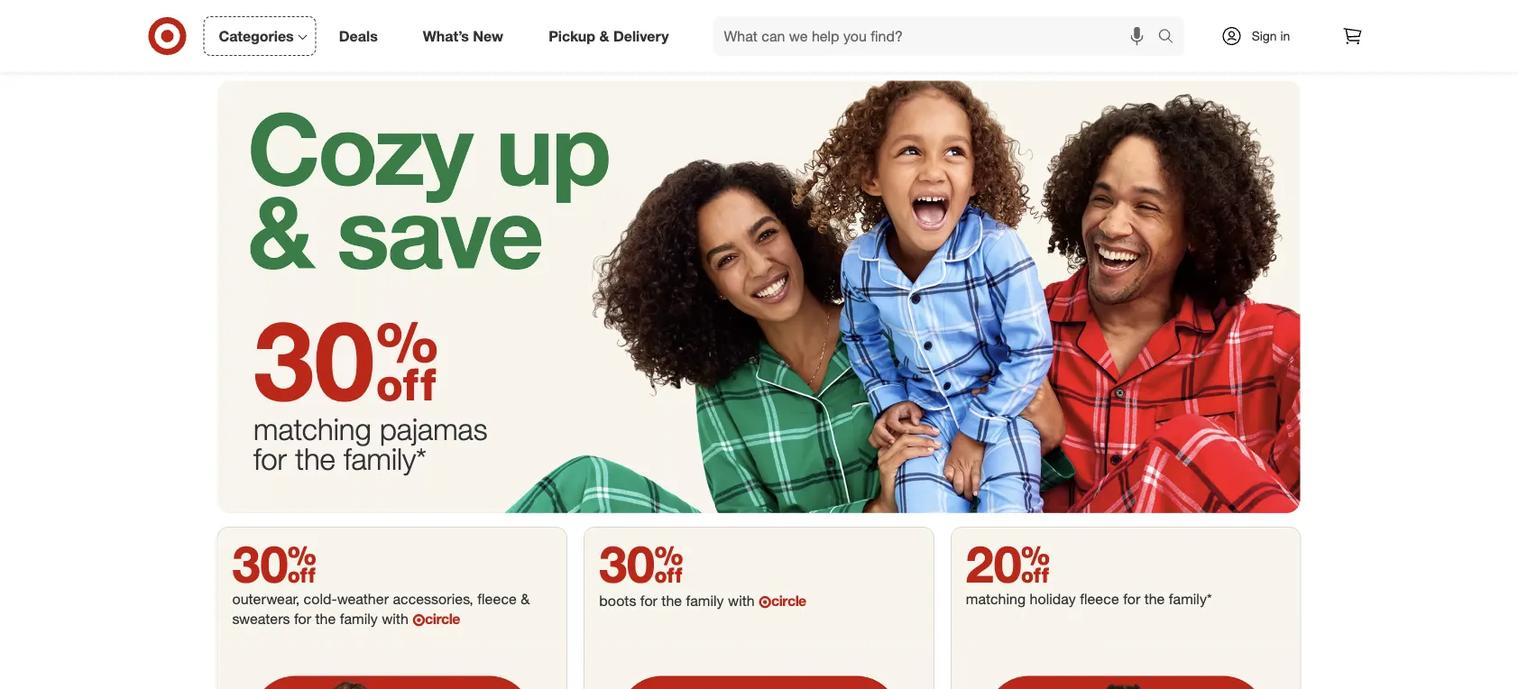 Task type: vqa. For each thing, say whether or not it's contained in the screenshot.

yes



Task type: locate. For each thing, give the bounding box(es) containing it.
family down weather
[[340, 610, 378, 628]]

add
[[294, 9, 315, 22], [827, 9, 848, 22], [1005, 9, 1026, 22], [1183, 9, 1203, 22]]

1 horizontal spatial fleece
[[1080, 590, 1120, 608]]

add to cart for 4th add to cart "button" from the left
[[1183, 9, 1241, 22]]

matching inside matching pajamas for the family*
[[254, 411, 372, 448]]

with
[[728, 592, 755, 610], [382, 610, 409, 628]]

2 add from the left
[[827, 9, 848, 22]]

add to cart
[[294, 9, 352, 22], [827, 9, 885, 22], [1005, 9, 1063, 22], [1183, 9, 1241, 22]]

circle
[[772, 592, 807, 610], [425, 610, 460, 628]]

1 add to cart from the left
[[294, 9, 352, 22]]

1 horizontal spatial family*
[[1169, 590, 1212, 608]]

what's new
[[423, 27, 504, 45]]

1 horizontal spatial 30
[[599, 534, 684, 595]]

pickup & delivery
[[549, 27, 669, 45]]

family*
[[344, 441, 427, 478], [1169, 590, 1212, 608]]

0 horizontal spatial fleece
[[478, 590, 517, 608]]

sweaters
[[232, 610, 290, 628]]

carousel region
[[218, 0, 1301, 81]]

for
[[254, 441, 287, 478], [1124, 590, 1141, 608], [641, 592, 658, 610], [294, 610, 311, 628]]

matching
[[254, 411, 372, 448], [966, 590, 1026, 608]]

& inside outerwear, cold-weather accessories, fleece & sweaters for the family with
[[521, 590, 530, 608]]

30
[[232, 534, 317, 595], [599, 534, 684, 595]]

20 matching holiday fleece for the family*
[[966, 534, 1216, 608]]

matching pajamas for the family*
[[254, 411, 488, 478]]

delivery
[[614, 27, 669, 45]]

0 vertical spatial matching
[[254, 411, 372, 448]]

the inside matching pajamas for the family*
[[295, 441, 335, 478]]

1 cart from the left
[[331, 9, 352, 22]]

0 horizontal spatial with
[[382, 610, 409, 628]]

4 add to cart from the left
[[1183, 9, 1241, 22]]

2 cart from the left
[[864, 9, 885, 22]]

0 vertical spatial with
[[728, 592, 755, 610]]

add to cart for third add to cart "button" from the left
[[1005, 9, 1063, 22]]

1 vertical spatial family*
[[1169, 590, 1212, 608]]

30 
[[254, 294, 439, 427]]

1 to from the left
[[318, 9, 328, 22]]

family
[[686, 592, 724, 610], [340, 610, 378, 628]]

2 30 from the left
[[599, 534, 684, 595]]

add to cart button
[[250, 1, 396, 30], [784, 1, 929, 30], [962, 1, 1107, 30], [1139, 1, 1285, 30]]

1 vertical spatial with
[[382, 610, 409, 628]]

for inside 20 matching holiday fleece for the family*
[[1124, 590, 1141, 608]]

cart
[[331, 9, 352, 22], [864, 9, 885, 22], [1042, 9, 1063, 22], [1220, 9, 1241, 22]]

4 to from the left
[[1206, 9, 1217, 22]]

1 horizontal spatial circle
[[772, 592, 807, 610]]

0 vertical spatial &
[[600, 27, 610, 45]]

circle for fleece
[[425, 610, 460, 628]]

family right boots
[[686, 592, 724, 610]]

sign
[[1252, 28, 1277, 44]]

fleece
[[478, 590, 517, 608], [1080, 590, 1120, 608]]

1 vertical spatial family
[[340, 610, 378, 628]]

0 horizontal spatial &
[[521, 590, 530, 608]]

categories link
[[203, 16, 316, 56]]

add to cart for 3rd add to cart "button" from the right
[[827, 9, 885, 22]]

3 to from the left
[[1029, 9, 1039, 22]]

cozy up & save image
[[218, 81, 1301, 514]]

0 vertical spatial family
[[686, 592, 724, 610]]

0 horizontal spatial family*
[[344, 441, 427, 478]]

sign in link
[[1206, 16, 1319, 56]]

0 vertical spatial family*
[[344, 441, 427, 478]]

2 fleece from the left
[[1080, 590, 1120, 608]]

0 horizontal spatial circle
[[425, 610, 460, 628]]

family inside outerwear, cold-weather accessories, fleece & sweaters for the family with
[[340, 610, 378, 628]]

0 horizontal spatial family
[[340, 610, 378, 628]]

pickup & delivery link
[[533, 16, 692, 56]]

1 fleece from the left
[[478, 590, 517, 608]]

0 horizontal spatial matching
[[254, 411, 372, 448]]

to
[[318, 9, 328, 22], [851, 9, 861, 22], [1029, 9, 1039, 22], [1206, 9, 1217, 22]]

fleece inside outerwear, cold-weather accessories, fleece & sweaters for the family with
[[478, 590, 517, 608]]

what's
[[423, 27, 469, 45]]

&
[[600, 27, 610, 45], [521, 590, 530, 608]]

search button
[[1150, 16, 1193, 60]]

1 vertical spatial &
[[521, 590, 530, 608]]

cold-
[[304, 590, 337, 608]]

1 vertical spatial matching
[[966, 590, 1026, 608]]

fleece right accessories,
[[478, 590, 517, 608]]

3 add to cart from the left
[[1005, 9, 1063, 22]]

4 add to cart button from the left
[[1139, 1, 1285, 30]]

to for 4th add to cart "button" from the left
[[1206, 9, 1217, 22]]

1 horizontal spatial matching
[[966, 590, 1026, 608]]

fleece right 'holiday'
[[1080, 590, 1120, 608]]

2 add to cart from the left
[[827, 9, 885, 22]]

4 cart from the left
[[1220, 9, 1241, 22]]

2 to from the left
[[851, 9, 861, 22]]

0 vertical spatial circle
[[772, 592, 807, 610]]

30 for outerwear,
[[232, 534, 317, 595]]

new
[[473, 27, 504, 45]]

1 30 from the left
[[232, 534, 317, 595]]

0 horizontal spatial 30
[[232, 534, 317, 595]]

the
[[295, 441, 335, 478], [1145, 590, 1165, 608], [662, 592, 682, 610], [315, 610, 336, 628]]

outerwear, cold-weather accessories, fleece & sweaters for the family with
[[232, 590, 530, 628]]

3 add from the left
[[1005, 9, 1026, 22]]

fleece inside 20 matching holiday fleece for the family*
[[1080, 590, 1120, 608]]

boots
[[599, 592, 637, 610]]

1 vertical spatial circle
[[425, 610, 460, 628]]



Task type: describe. For each thing, give the bounding box(es) containing it.
1 horizontal spatial &
[[600, 27, 610, 45]]

30 for boots
[[599, 534, 684, 595]]

for inside outerwear, cold-weather accessories, fleece & sweaters for the family with
[[294, 610, 311, 628]]

search
[[1150, 29, 1193, 47]]

with inside outerwear, cold-weather accessories, fleece & sweaters for the family with
[[382, 610, 409, 628]]

20
[[966, 534, 1051, 595]]

circle for with
[[772, 592, 807, 610]]

pajamas
[[380, 411, 488, 448]]

What can we help you find? suggestions appear below search field
[[713, 16, 1163, 56]]

to for 1st add to cart "button" from left
[[318, 9, 328, 22]]

1 add from the left
[[294, 9, 315, 22]]

holiday
[[1030, 590, 1076, 608]]

what's new link
[[408, 16, 526, 56]]

pickup
[[549, 27, 596, 45]]

family* inside matching pajamas for the family*
[[344, 441, 427, 478]]

add to cart for 1st add to cart "button" from left
[[294, 9, 352, 22]]

family* inside 20 matching holiday fleece for the family*
[[1169, 590, 1212, 608]]

in
[[1281, 28, 1291, 44]]

the inside 20 matching holiday fleece for the family*
[[1145, 590, 1165, 608]]

deals link
[[324, 16, 400, 56]]

1 horizontal spatial with
[[728, 592, 755, 610]]

matching inside 20 matching holiday fleece for the family*
[[966, 590, 1026, 608]]

sign in
[[1252, 28, 1291, 44]]

outerwear,
[[232, 590, 300, 608]]

the inside outerwear, cold-weather accessories, fleece & sweaters for the family with
[[315, 610, 336, 628]]

for inside matching pajamas for the family*
[[254, 441, 287, 478]]

3 cart from the left
[[1042, 9, 1063, 22]]

1 add to cart button from the left
[[250, 1, 396, 30]]

4 add from the left
[[1183, 9, 1203, 22]]

1 horizontal spatial family
[[686, 592, 724, 610]]

30
[[254, 294, 375, 427]]

accessories,
[[393, 590, 474, 608]]

categories
[[219, 27, 294, 45]]

boots for the family with
[[599, 592, 759, 610]]

3 add to cart button from the left
[[962, 1, 1107, 30]]

weather
[[337, 590, 389, 608]]


[[375, 294, 439, 427]]

to for third add to cart "button" from the left
[[1029, 9, 1039, 22]]

2 add to cart button from the left
[[784, 1, 929, 30]]

deals
[[339, 27, 378, 45]]

to for 3rd add to cart "button" from the right
[[851, 9, 861, 22]]



